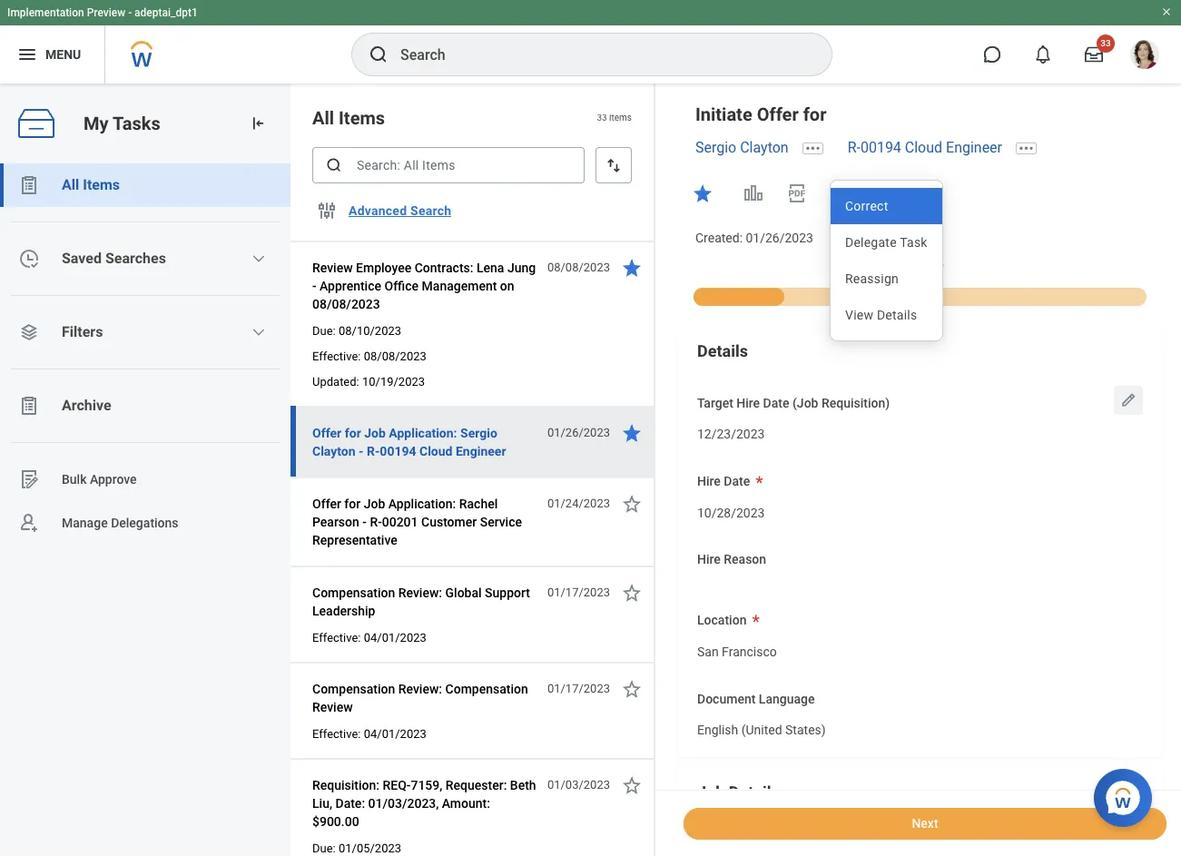 Task type: vqa. For each thing, say whether or not it's contained in the screenshot.
'Org Design: Free Design' element
no



Task type: describe. For each thing, give the bounding box(es) containing it.
employee
[[356, 261, 412, 275]]

compensation review: compensation review
[[312, 682, 528, 715]]

compensation for compensation review: global support leadership
[[312, 586, 395, 600]]

chevron down image
[[252, 325, 266, 340]]

details for view
[[877, 308, 917, 322]]

clayton inside offer for job application: sergio clayton ‎- r-00194 cloud engineer
[[312, 444, 356, 459]]

menu containing correct
[[831, 188, 942, 333]]

(job
[[793, 395, 819, 410]]

office
[[385, 279, 419, 293]]

tasks
[[113, 112, 160, 134]]

offer for job application: sergio clayton ‎- r-00194 cloud engineer
[[312, 426, 506, 459]]

searches
[[105, 250, 166, 267]]

task
[[900, 235, 928, 250]]

representative
[[312, 533, 398, 548]]

for for offer for job application: sergio clayton ‎- r-00194 cloud engineer
[[345, 426, 361, 440]]

item list element
[[291, 84, 656, 856]]

01/03/2023,
[[368, 796, 439, 811]]

transformation import image
[[249, 114, 267, 133]]

for for offer for job application: rachel pearson ‎- r-00201 customer service representative
[[344, 497, 361, 511]]

amount:
[[442, 796, 490, 811]]

12/23/2023 text field
[[697, 416, 765, 448]]

target hire date (job requisition) element
[[697, 415, 765, 449]]

job for 00194
[[364, 426, 386, 440]]

francisco
[[722, 645, 777, 659]]

1 horizontal spatial 01/26/2023
[[746, 230, 814, 245]]

saved
[[62, 250, 102, 267]]

offer for job application: rachel pearson ‎- r-00201 customer service representative
[[312, 497, 522, 548]]

pearson
[[312, 515, 359, 529]]

04/01/2023 for global
[[364, 631, 427, 645]]

next
[[912, 816, 938, 831]]

star image for requisition: req-7159, requester: beth liu, date: 01/03/2023, amount: $900.00
[[621, 775, 643, 796]]

fullscreen image
[[877, 182, 899, 204]]

liu,
[[312, 796, 332, 811]]

edit image
[[1120, 391, 1138, 409]]

filters
[[62, 323, 103, 340]]

justify image
[[16, 44, 38, 65]]

08/08/2023 inside review employee contracts: lena jung - apprentice office management on 08/08/2023
[[312, 297, 380, 311]]

r-00194 cloud engineer link
[[848, 139, 1002, 157]]

leadership
[[312, 604, 375, 618]]

next button
[[684, 808, 1167, 840]]

view details button
[[831, 297, 942, 333]]

- inside review employee contracts: lena jung - apprentice office management on 08/08/2023
[[312, 279, 317, 293]]

‎- for pearson
[[363, 515, 367, 529]]

job details
[[697, 783, 780, 802]]

requester:
[[446, 778, 507, 793]]

search
[[410, 203, 452, 218]]

bulk approve link
[[0, 458, 291, 501]]

rename image
[[18, 469, 40, 490]]

filters button
[[0, 311, 291, 354]]

initiate
[[696, 104, 752, 125]]

perspective image
[[18, 321, 40, 343]]

advanced search
[[349, 203, 452, 218]]

application: for customer
[[388, 497, 456, 511]]

1 vertical spatial details
[[697, 341, 748, 360]]

0 vertical spatial for
[[803, 104, 827, 125]]

english (united states)
[[697, 723, 826, 738]]

offer for job application: rachel pearson ‎- r-00201 customer service representative button
[[312, 493, 538, 551]]

reason
[[724, 552, 766, 567]]

hire for hire reason
[[697, 552, 721, 567]]

2 vertical spatial 08/08/2023
[[364, 350, 427, 363]]

10/28/2023
[[697, 506, 765, 520]]

view related information image
[[743, 182, 765, 204]]

0 vertical spatial offer
[[757, 104, 799, 125]]

bulk approve
[[62, 472, 137, 486]]

r- for offer for job application: sergio clayton ‎- r-00194 cloud engineer
[[367, 444, 380, 459]]

04/01/2023 for compensation
[[364, 727, 427, 741]]

saved searches button
[[0, 237, 291, 281]]

rachel
[[459, 497, 498, 511]]

lena
[[477, 261, 504, 275]]

01/17/2023 for compensation review: global support leadership
[[547, 586, 610, 599]]

reassign
[[845, 271, 899, 286]]

profile logan mcneil image
[[1130, 40, 1160, 73]]

all items inside all items button
[[62, 176, 120, 193]]

list containing all items
[[0, 163, 291, 545]]

req-
[[383, 778, 411, 793]]

compensation review: global support leadership
[[312, 586, 530, 618]]

san francisco
[[697, 645, 777, 659]]

clock check image
[[18, 248, 40, 270]]

01/17/2023 for compensation review: compensation review
[[547, 682, 610, 696]]

service
[[480, 515, 522, 529]]

close environment banner image
[[1161, 6, 1172, 17]]

customer
[[421, 515, 477, 529]]

adeptai_dpt1
[[134, 6, 198, 19]]

notifications large image
[[1034, 45, 1052, 64]]

san
[[697, 645, 719, 659]]

review employee contracts: lena jung - apprentice office management on 08/08/2023 button
[[312, 257, 538, 315]]

due: for requisition: req-7159, requester: beth liu, date: 01/03/2023, amount: $900.00
[[312, 842, 336, 855]]

on
[[500, 279, 514, 293]]

delegate task
[[845, 235, 928, 250]]

due: 01/05/2023
[[312, 842, 401, 855]]

hire date
[[697, 474, 750, 489]]

33 items
[[597, 113, 632, 123]]

archive
[[62, 397, 111, 414]]

gear image
[[839, 184, 857, 202]]

language
[[759, 691, 815, 706]]

inbox large image
[[1085, 45, 1103, 64]]

due: 08/10/2023
[[312, 324, 401, 338]]

star image for compensation review: compensation review
[[621, 678, 643, 700]]

sort image
[[605, 156, 623, 174]]

requisition: req-7159, requester: beth liu, date: 01/03/2023, amount: $900.00 button
[[312, 775, 538, 833]]

all inside item list element
[[312, 107, 334, 129]]

7159,
[[411, 778, 443, 793]]

reassign button
[[831, 261, 942, 297]]

08/10/2023
[[339, 324, 401, 338]]

menu button
[[0, 25, 105, 84]]

(united
[[742, 723, 782, 738]]

manage delegations link
[[0, 501, 291, 545]]

compensation review: global support leadership button
[[312, 582, 538, 622]]

start navigation
[[677, 256, 1163, 306]]

engineer inside offer for job application: sergio clayton ‎- r-00194 cloud engineer
[[456, 444, 506, 459]]

review: for compensation
[[398, 682, 442, 696]]

10/28/2023 text field
[[697, 495, 765, 526]]

user plus image
[[18, 512, 40, 534]]

search image
[[368, 44, 390, 65]]

preview
[[87, 6, 125, 19]]

1 horizontal spatial 00194
[[861, 139, 901, 157]]

review: for global
[[398, 586, 442, 600]]

01/26/2023 inside item list element
[[547, 426, 610, 439]]

r-00194 cloud engineer
[[848, 139, 1002, 157]]

0 horizontal spatial date
[[724, 474, 750, 489]]

manage delegations
[[62, 515, 179, 530]]

- inside menu banner
[[128, 6, 132, 19]]

clipboard image
[[18, 395, 40, 417]]

offer for offer for job application: sergio clayton ‎- r-00194 cloud engineer
[[312, 426, 342, 440]]

items inside item list element
[[339, 107, 385, 129]]

0 vertical spatial r-
[[848, 139, 861, 157]]

33 button
[[1074, 35, 1115, 74]]

sergio clayton
[[696, 139, 789, 157]]

updated: 10/19/2023
[[312, 375, 425, 389]]

approve
[[90, 472, 137, 486]]

0 vertical spatial 08/08/2023
[[547, 261, 610, 274]]

$900.00
[[312, 814, 359, 829]]

my tasks element
[[0, 84, 291, 856]]

bulk
[[62, 472, 87, 486]]

star image for 01/24/2023
[[621, 493, 643, 515]]



Task type: locate. For each thing, give the bounding box(es) containing it.
items
[[339, 107, 385, 129], [83, 176, 120, 193]]

support
[[485, 586, 530, 600]]

created: 01/26/2023
[[696, 230, 814, 245]]

cloud inside offer for job application: sergio clayton ‎- r-00194 cloud engineer
[[419, 444, 453, 459]]

1 vertical spatial 33
[[597, 113, 607, 123]]

delegate task button
[[831, 224, 942, 261]]

clayton
[[740, 139, 789, 157], [312, 444, 356, 459]]

chevron down image
[[252, 252, 266, 266]]

details element
[[677, 325, 1163, 757]]

states)
[[785, 723, 826, 738]]

effective: for compensation review: global support leadership
[[312, 631, 361, 645]]

for inside offer for job application: sergio clayton ‎- r-00194 cloud engineer
[[345, 426, 361, 440]]

date up hire date element
[[724, 474, 750, 489]]

created:
[[696, 230, 743, 245]]

33 inside button
[[1101, 38, 1111, 48]]

review up the apprentice
[[312, 261, 353, 275]]

01/26/2023 down view printable version (pdf) icon at the top right of the page
[[746, 230, 814, 245]]

date
[[763, 395, 790, 410], [724, 474, 750, 489]]

2 vertical spatial job
[[697, 783, 725, 802]]

menu
[[45, 47, 81, 61]]

3 effective: from the top
[[312, 727, 361, 741]]

for down updated: 10/19/2023
[[345, 426, 361, 440]]

sergio inside offer for job application: sergio clayton ‎- r-00194 cloud engineer
[[460, 426, 497, 440]]

1 effective: 04/01/2023 from the top
[[312, 631, 427, 645]]

San Francisco text field
[[697, 634, 777, 665]]

compensation for compensation review: compensation review
[[312, 682, 395, 696]]

-
[[128, 6, 132, 19], [312, 279, 317, 293]]

2 vertical spatial for
[[344, 497, 361, 511]]

star image for compensation review: global support leadership
[[621, 582, 643, 604]]

2 04/01/2023 from the top
[[364, 727, 427, 741]]

job
[[364, 426, 386, 440], [364, 497, 385, 511], [697, 783, 725, 802]]

job inside offer for job application: sergio clayton ‎- r-00194 cloud engineer
[[364, 426, 386, 440]]

1 01/17/2023 from the top
[[547, 586, 610, 599]]

all right clipboard image
[[62, 176, 79, 193]]

‎- inside the offer for job application: rachel pearson ‎- r-00201 customer service representative
[[363, 515, 367, 529]]

1 vertical spatial date
[[724, 474, 750, 489]]

01/05/2023
[[339, 842, 401, 855]]

1 horizontal spatial clayton
[[740, 139, 789, 157]]

‎- down updated: 10/19/2023
[[359, 444, 364, 459]]

1 vertical spatial hire
[[697, 474, 721, 489]]

details inside button
[[877, 308, 917, 322]]

1 vertical spatial ‎-
[[363, 515, 367, 529]]

0 vertical spatial all items
[[312, 107, 385, 129]]

all up search image
[[312, 107, 334, 129]]

1 vertical spatial 04/01/2023
[[364, 727, 427, 741]]

effective: 04/01/2023 up requisition:
[[312, 727, 427, 741]]

2 vertical spatial hire
[[697, 552, 721, 567]]

1 vertical spatial items
[[83, 176, 120, 193]]

job down updated: 10/19/2023
[[364, 426, 386, 440]]

0 vertical spatial all
[[312, 107, 334, 129]]

0 vertical spatial effective:
[[312, 350, 361, 363]]

cloud up correct button
[[905, 139, 943, 157]]

hire right target
[[737, 395, 760, 410]]

offer
[[757, 104, 799, 125], [312, 426, 342, 440], [312, 497, 341, 511]]

10/19/2023
[[362, 375, 425, 389]]

1 effective: from the top
[[312, 350, 361, 363]]

star image
[[621, 257, 643, 279], [621, 493, 643, 515]]

review inside compensation review: compensation review
[[312, 700, 353, 715]]

2 vertical spatial offer
[[312, 497, 341, 511]]

hire for hire date
[[697, 474, 721, 489]]

- left the apprentice
[[312, 279, 317, 293]]

contracts:
[[415, 261, 474, 275]]

1 review from the top
[[312, 261, 353, 275]]

updated:
[[312, 375, 359, 389]]

star image
[[692, 182, 714, 204], [621, 422, 643, 444], [621, 582, 643, 604], [621, 678, 643, 700], [621, 775, 643, 796]]

target
[[697, 395, 734, 410]]

08/08/2023 up 10/19/2023
[[364, 350, 427, 363]]

00194 down 10/19/2023
[[380, 444, 416, 459]]

0 horizontal spatial sergio
[[460, 426, 497, 440]]

job down english
[[697, 783, 725, 802]]

2 vertical spatial effective:
[[312, 727, 361, 741]]

1 vertical spatial offer
[[312, 426, 342, 440]]

start button
[[896, 256, 931, 278]]

1 horizontal spatial cloud
[[905, 139, 943, 157]]

00194 inside offer for job application: sergio clayton ‎- r-00194 cloud engineer
[[380, 444, 416, 459]]

1 vertical spatial -
[[312, 279, 317, 293]]

compensation review: compensation review button
[[312, 678, 538, 718]]

archive button
[[0, 384, 291, 428]]

effective: up requisition:
[[312, 727, 361, 741]]

details down english (united states)
[[729, 783, 780, 802]]

delegations
[[111, 515, 179, 530]]

0 vertical spatial sergio
[[696, 139, 737, 157]]

0 vertical spatial 01/17/2023
[[547, 586, 610, 599]]

requisition:
[[312, 778, 380, 793]]

items inside button
[[83, 176, 120, 193]]

0 vertical spatial effective: 04/01/2023
[[312, 631, 427, 645]]

Search Workday  search field
[[400, 35, 794, 74]]

offer up pearson
[[312, 497, 341, 511]]

hire left reason
[[697, 552, 721, 567]]

0 vertical spatial engineer
[[946, 139, 1002, 157]]

due: left 08/10/2023
[[312, 324, 336, 338]]

01/26/2023 up 01/24/2023
[[547, 426, 610, 439]]

1 vertical spatial review
[[312, 700, 353, 715]]

sergio up 'rachel'
[[460, 426, 497, 440]]

r- down updated: 10/19/2023
[[367, 444, 380, 459]]

menu banner
[[0, 0, 1181, 84]]

target hire date (job requisition)
[[697, 395, 890, 410]]

1 horizontal spatial -
[[312, 279, 317, 293]]

all items inside item list element
[[312, 107, 385, 129]]

compensation inside compensation review: global support leadership
[[312, 586, 395, 600]]

details for job
[[729, 783, 780, 802]]

0 vertical spatial hire
[[737, 395, 760, 410]]

0 horizontal spatial engineer
[[456, 444, 506, 459]]

view
[[845, 308, 874, 322]]

2 review from the top
[[312, 700, 353, 715]]

1 vertical spatial job
[[364, 497, 385, 511]]

global
[[445, 586, 482, 600]]

effective: 04/01/2023
[[312, 631, 427, 645], [312, 727, 427, 741]]

33 left items
[[597, 113, 607, 123]]

hire reason
[[697, 552, 766, 567]]

2 vertical spatial r-
[[370, 515, 382, 529]]

job inside the offer for job application: rachel pearson ‎- r-00201 customer service representative
[[364, 497, 385, 511]]

offer inside the offer for job application: rachel pearson ‎- r-00201 customer service representative
[[312, 497, 341, 511]]

view details
[[845, 308, 917, 322]]

for inside the offer for job application: rachel pearson ‎- r-00201 customer service representative
[[344, 497, 361, 511]]

application: up 00201
[[388, 497, 456, 511]]

0 horizontal spatial 01/26/2023
[[547, 426, 610, 439]]

start
[[896, 257, 931, 276]]

0 vertical spatial details
[[877, 308, 917, 322]]

33 left profile logan mcneil icon
[[1101, 38, 1111, 48]]

compensation
[[312, 586, 395, 600], [312, 682, 395, 696], [445, 682, 528, 696]]

document language element
[[697, 711, 826, 745]]

review inside review employee contracts: lena jung - apprentice office management on 08/08/2023
[[312, 261, 353, 275]]

1 vertical spatial all
[[62, 176, 79, 193]]

effective: 04/01/2023 for compensation review: compensation review
[[312, 727, 427, 741]]

08/08/2023 down the apprentice
[[312, 297, 380, 311]]

job up 00201
[[364, 497, 385, 511]]

all
[[312, 107, 334, 129], [62, 176, 79, 193]]

effective: for compensation review: compensation review
[[312, 727, 361, 741]]

offer up sergio clayton link
[[757, 104, 799, 125]]

for
[[803, 104, 827, 125], [345, 426, 361, 440], [344, 497, 361, 511]]

manage
[[62, 515, 108, 530]]

all items right clipboard image
[[62, 176, 120, 193]]

English (United States) text field
[[697, 712, 826, 744]]

0 vertical spatial clayton
[[740, 139, 789, 157]]

correct button
[[831, 188, 942, 224]]

2 vertical spatial details
[[729, 783, 780, 802]]

correct
[[845, 199, 888, 213]]

advanced search button
[[341, 192, 459, 229]]

search image
[[325, 156, 343, 174]]

r- inside the offer for job application: rachel pearson ‎- r-00201 customer service representative
[[370, 515, 382, 529]]

due: for review employee contracts: lena jung - apprentice office management on 08/08/2023
[[312, 324, 336, 338]]

management
[[422, 279, 497, 293]]

0 vertical spatial cloud
[[905, 139, 943, 157]]

offer down updated:
[[312, 426, 342, 440]]

due: down $900.00
[[312, 842, 336, 855]]

document
[[697, 691, 756, 706]]

1 vertical spatial effective: 04/01/2023
[[312, 727, 427, 741]]

review: inside compensation review: compensation review
[[398, 682, 442, 696]]

1 vertical spatial due:
[[312, 842, 336, 855]]

0 vertical spatial due:
[[312, 324, 336, 338]]

0 horizontal spatial items
[[83, 176, 120, 193]]

application: inside the offer for job application: rachel pearson ‎- r-00201 customer service representative
[[388, 497, 456, 511]]

1 vertical spatial sergio
[[460, 426, 497, 440]]

job for 00201
[[364, 497, 385, 511]]

2 star image from the top
[[621, 493, 643, 515]]

effective: 04/01/2023 down leadership
[[312, 631, 427, 645]]

initiate offer for
[[696, 104, 827, 125]]

review: down compensation review: global support leadership
[[398, 682, 442, 696]]

effective: 04/01/2023 for compensation review: global support leadership
[[312, 631, 427, 645]]

01/03/2023
[[547, 778, 610, 792]]

‎- up representative
[[363, 515, 367, 529]]

1 vertical spatial effective:
[[312, 631, 361, 645]]

clipboard image
[[18, 174, 40, 196]]

date left "(job"
[[763, 395, 790, 410]]

00194 up fullscreen image
[[861, 139, 901, 157]]

effective: down leadership
[[312, 631, 361, 645]]

all items button
[[0, 163, 291, 207]]

04/01/2023 down compensation review: compensation review
[[364, 727, 427, 741]]

r- up gear image
[[848, 139, 861, 157]]

0 vertical spatial application:
[[389, 426, 457, 440]]

04/01/2023
[[364, 631, 427, 645], [364, 727, 427, 741]]

1 vertical spatial all items
[[62, 176, 120, 193]]

‎- inside offer for job application: sergio clayton ‎- r-00194 cloud engineer
[[359, 444, 364, 459]]

‎- for clayton
[[359, 444, 364, 459]]

cloud up offer for job application: rachel pearson ‎- r-00201 customer service representative button
[[419, 444, 453, 459]]

items up search image
[[339, 107, 385, 129]]

1 vertical spatial for
[[345, 426, 361, 440]]

1 horizontal spatial items
[[339, 107, 385, 129]]

0 vertical spatial job
[[364, 426, 386, 440]]

33
[[1101, 38, 1111, 48], [597, 113, 607, 123]]

jung
[[507, 261, 536, 275]]

0 horizontal spatial 33
[[597, 113, 607, 123]]

00201
[[382, 515, 418, 529]]

2 01/17/2023 from the top
[[547, 682, 610, 696]]

application: down 10/19/2023
[[389, 426, 457, 440]]

0 vertical spatial 00194
[[861, 139, 901, 157]]

0 vertical spatial date
[[763, 395, 790, 410]]

0 horizontal spatial all items
[[62, 176, 120, 193]]

details right "view"
[[877, 308, 917, 322]]

location element
[[697, 633, 777, 666]]

clayton down initiate offer for
[[740, 139, 789, 157]]

33 for 33
[[1101, 38, 1111, 48]]

1 horizontal spatial all
[[312, 107, 334, 129]]

1 vertical spatial 01/17/2023
[[547, 682, 610, 696]]

r- up representative
[[370, 515, 382, 529]]

1 star image from the top
[[621, 257, 643, 279]]

for up pearson
[[344, 497, 361, 511]]

hire up hire date element
[[697, 474, 721, 489]]

2 due: from the top
[[312, 842, 336, 855]]

hire date element
[[697, 494, 765, 527]]

‎-
[[359, 444, 364, 459], [363, 515, 367, 529]]

review
[[312, 261, 353, 275], [312, 700, 353, 715]]

01/26/2023
[[746, 230, 814, 245], [547, 426, 610, 439]]

1 vertical spatial 08/08/2023
[[312, 297, 380, 311]]

review:
[[398, 586, 442, 600], [398, 682, 442, 696]]

1 vertical spatial r-
[[367, 444, 380, 459]]

items down "my"
[[83, 176, 120, 193]]

08/08/2023
[[547, 261, 610, 274], [312, 297, 380, 311], [364, 350, 427, 363]]

for up view printable version (pdf) icon at the top right of the page
[[803, 104, 827, 125]]

1 vertical spatial 01/26/2023
[[547, 426, 610, 439]]

requisition: req-7159, requester: beth liu, date: 01/03/2023, amount: $900.00
[[312, 778, 536, 829]]

1 horizontal spatial sergio
[[696, 139, 737, 157]]

application: for cloud
[[389, 426, 457, 440]]

review: inside compensation review: global support leadership
[[398, 586, 442, 600]]

apprentice
[[320, 279, 381, 293]]

1 horizontal spatial 33
[[1101, 38, 1111, 48]]

0 vertical spatial -
[[128, 6, 132, 19]]

2 effective: from the top
[[312, 631, 361, 645]]

effective: up updated:
[[312, 350, 361, 363]]

1 due: from the top
[[312, 324, 336, 338]]

- right preview
[[128, 6, 132, 19]]

view printable version (pdf) image
[[786, 182, 808, 204]]

33 for 33 items
[[597, 113, 607, 123]]

all items
[[312, 107, 385, 129], [62, 176, 120, 193]]

1 vertical spatial star image
[[621, 493, 643, 515]]

1 horizontal spatial date
[[763, 395, 790, 410]]

star image for due: 08/10/2023
[[621, 257, 643, 279]]

1 horizontal spatial all items
[[312, 107, 385, 129]]

details up target
[[697, 341, 748, 360]]

01/24/2023
[[547, 497, 610, 510]]

00194
[[861, 139, 901, 157], [380, 444, 416, 459]]

1 horizontal spatial engineer
[[946, 139, 1002, 157]]

0 horizontal spatial clayton
[[312, 444, 356, 459]]

r- for offer for job application: rachel pearson ‎- r-00201 customer service representative
[[370, 515, 382, 529]]

2 review: from the top
[[398, 682, 442, 696]]

08/08/2023 right jung
[[547, 261, 610, 274]]

all items up search image
[[312, 107, 385, 129]]

0 vertical spatial ‎-
[[359, 444, 364, 459]]

advanced
[[349, 203, 407, 218]]

all inside button
[[62, 176, 79, 193]]

menu
[[831, 188, 942, 333]]

1 review: from the top
[[398, 586, 442, 600]]

document language
[[697, 691, 815, 706]]

sergio down initiate
[[696, 139, 737, 157]]

0 vertical spatial 04/01/2023
[[364, 631, 427, 645]]

2 effective: 04/01/2023 from the top
[[312, 727, 427, 741]]

0 horizontal spatial -
[[128, 6, 132, 19]]

1 vertical spatial clayton
[[312, 444, 356, 459]]

Search: All Items text field
[[312, 147, 585, 183]]

requisition)
[[822, 395, 890, 410]]

0 vertical spatial items
[[339, 107, 385, 129]]

1 vertical spatial application:
[[388, 497, 456, 511]]

1 vertical spatial review:
[[398, 682, 442, 696]]

04/01/2023 down compensation review: global support leadership
[[364, 631, 427, 645]]

0 vertical spatial review:
[[398, 586, 442, 600]]

my tasks
[[84, 112, 160, 134]]

0 vertical spatial 33
[[1101, 38, 1111, 48]]

0 vertical spatial 01/26/2023
[[746, 230, 814, 245]]

0 horizontal spatial all
[[62, 176, 79, 193]]

0 horizontal spatial cloud
[[419, 444, 453, 459]]

0 horizontal spatial 00194
[[380, 444, 416, 459]]

1 vertical spatial 00194
[[380, 444, 416, 459]]

clayton down updated:
[[312, 444, 356, 459]]

location
[[697, 613, 747, 627]]

1 04/01/2023 from the top
[[364, 631, 427, 645]]

beth
[[510, 778, 536, 793]]

review up requisition:
[[312, 700, 353, 715]]

list
[[0, 163, 291, 545]]

0 vertical spatial star image
[[621, 257, 643, 279]]

33 inside item list element
[[597, 113, 607, 123]]

1 vertical spatial cloud
[[419, 444, 453, 459]]

offer for offer for job application: rachel pearson ‎- r-00201 customer service representative
[[312, 497, 341, 511]]

application:
[[389, 426, 457, 440], [388, 497, 456, 511]]

saved searches
[[62, 250, 166, 267]]

1 vertical spatial engineer
[[456, 444, 506, 459]]

configure image
[[316, 200, 338, 222]]

0 vertical spatial review
[[312, 261, 353, 275]]

offer inside offer for job application: sergio clayton ‎- r-00194 cloud engineer
[[312, 426, 342, 440]]

r- inside offer for job application: sergio clayton ‎- r-00194 cloud engineer
[[367, 444, 380, 459]]

application: inside offer for job application: sergio clayton ‎- r-00194 cloud engineer
[[389, 426, 457, 440]]

review: left "global"
[[398, 586, 442, 600]]

implementation
[[7, 6, 84, 19]]



